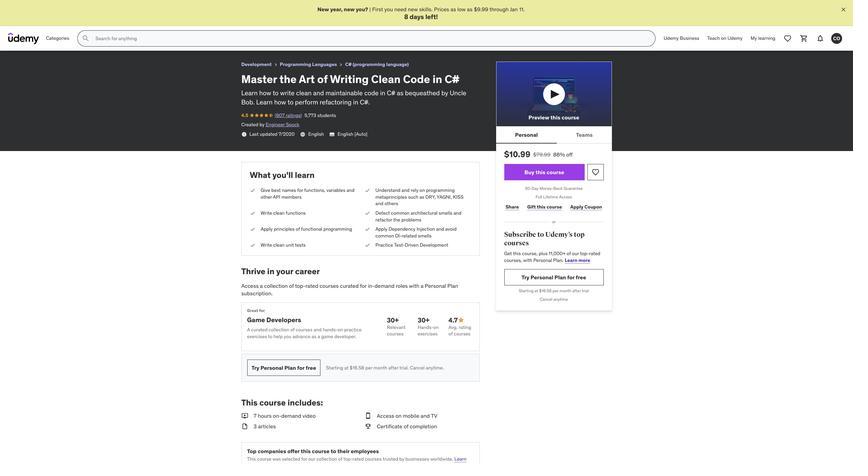 Task type: vqa. For each thing, say whether or not it's contained in the screenshot.
right new
yes



Task type: locate. For each thing, give the bounding box(es) containing it.
at for starting at $16.58 per month after trial cancel anytime
[[535, 289, 538, 294]]

personal right roles
[[425, 283, 446, 289]]

businesses
[[405, 456, 429, 463]]

at inside starting at $16.58 per month after trial cancel anytime
[[535, 289, 538, 294]]

prices
[[434, 6, 449, 13]]

0 horizontal spatial after
[[388, 365, 398, 371]]

1 vertical spatial with
[[409, 283, 419, 289]]

0 vertical spatial with
[[523, 257, 532, 264]]

c#
[[345, 61, 352, 68], [445, 72, 459, 86], [387, 89, 395, 97]]

year,
[[330, 6, 343, 13]]

personal inside access a collection of top-rated courses curated for in-demand roles with a personal plan subscription.
[[425, 283, 446, 289]]

ratings)
[[286, 112, 302, 118]]

apply for apply principles of functional programming
[[261, 226, 273, 232]]

month left 'trial.'
[[374, 365, 387, 371]]

access down back
[[559, 195, 572, 200]]

c# (programming language)
[[345, 61, 409, 68]]

your
[[276, 266, 293, 277]]

1 vertical spatial smells
[[418, 233, 432, 239]]

common
[[391, 210, 410, 216], [376, 233, 394, 239]]

english for english [auto]
[[338, 131, 353, 137]]

per inside thrive in your career element
[[365, 365, 372, 371]]

this for buy
[[536, 169, 546, 176]]

at inside thrive in your career element
[[344, 365, 349, 371]]

video
[[303, 413, 316, 420]]

0 horizontal spatial try personal plan for free link
[[247, 360, 321, 377]]

0 horizontal spatial learn more link
[[247, 456, 467, 465]]

1 vertical spatial by
[[260, 122, 265, 128]]

0 horizontal spatial you
[[284, 334, 291, 340]]

30+ right 30+ relevant courses
[[418, 316, 430, 325]]

try personal plan for free
[[522, 274, 586, 281], [252, 365, 316, 372]]

2 vertical spatial clean
[[273, 242, 285, 248]]

common inside detect common architectural smells and refactor the problems
[[391, 210, 410, 216]]

great for game developers a curated collection of courses and hands-on practice exercises to help you advance as a game developer.
[[247, 308, 362, 340]]

curated down game
[[251, 327, 268, 333]]

and inside master the art of writing clean code in c# learn how to write clean and maintainable code in c# as bequeathed by uncle bob. learn how to perform refactoring in c#.
[[313, 89, 324, 97]]

1 horizontal spatial udemy
[[728, 35, 743, 41]]

the up 'dependency'
[[393, 217, 400, 223]]

collection inside the great for game developers a curated collection of courses and hands-on practice exercises to help you advance as a game developer.
[[269, 327, 289, 333]]

1 vertical spatial learn more
[[247, 456, 467, 465]]

tab list containing personal
[[496, 127, 612, 144]]

xsmall image for apply principles of functional programming
[[250, 226, 255, 233]]

programming up yagni,
[[426, 187, 455, 194]]

development up master
[[241, 61, 272, 68]]

clean for unit
[[273, 242, 285, 248]]

such
[[408, 194, 418, 200]]

functions,
[[304, 187, 325, 194]]

top- inside get this course, plus 11,000+ of our top-rated courses, with personal plan.
[[580, 251, 589, 257]]

2 vertical spatial access
[[377, 413, 394, 420]]

0 horizontal spatial the
[[280, 72, 297, 86]]

and left 'rely'
[[402, 187, 410, 194]]

xsmall image for write clean unit tests
[[250, 242, 255, 249]]

after for trial.
[[388, 365, 398, 371]]

2 vertical spatial by
[[399, 456, 404, 463]]

of inside master the art of writing clean code in c# learn how to write clean and maintainable code in c# as bequeathed by uncle bob. learn how to perform refactoring in c#.
[[317, 72, 328, 86]]

programming right functional
[[324, 226, 352, 232]]

courses inside access a collection of top-rated courses curated for in-demand roles with a personal plan subscription.
[[320, 283, 339, 289]]

clean inside master the art of writing clean code in c# learn how to write clean and maintainable code in c# as bequeathed by uncle bob. learn how to perform refactoring in c#.
[[296, 89, 312, 97]]

30+ for 30+ hands-on exercises
[[418, 316, 430, 325]]

for left in-
[[360, 283, 367, 289]]

yagni,
[[437, 194, 452, 200]]

0 horizontal spatial udemy
[[664, 35, 679, 41]]

2 horizontal spatial rated
[[589, 251, 600, 257]]

access a collection of top-rated courses curated for in-demand roles with a personal plan subscription.
[[241, 283, 458, 297]]

how down the write
[[274, 98, 286, 106]]

1 vertical spatial try
[[252, 365, 259, 372]]

1 vertical spatial you
[[284, 334, 291, 340]]

courses down the subscribe
[[504, 239, 529, 248]]

try personal plan for free link
[[504, 270, 604, 286], [247, 360, 321, 377]]

for inside the great for game developers a curated collection of courses and hands-on practice exercises to help you advance as a game developer.
[[259, 308, 265, 314]]

clean left unit
[[273, 242, 285, 248]]

Search for anything text field
[[94, 33, 647, 44]]

collection inside access a collection of top-rated courses curated for in-demand roles with a personal plan subscription.
[[264, 283, 288, 289]]

of down 'languages'
[[317, 72, 328, 86]]

starting for starting at $16.58 per month after trial. cancel anytime.
[[326, 365, 343, 371]]

xsmall image left last
[[241, 132, 247, 137]]

get this course, plus 11,000+ of our top-rated courses, with personal plan.
[[504, 251, 600, 264]]

1 english from the left
[[308, 131, 324, 137]]

2 english from the left
[[338, 131, 353, 137]]

rated inside access a collection of top-rated courses curated for in-demand roles with a personal plan subscription.
[[306, 283, 318, 289]]

unit
[[286, 242, 294, 248]]

0 horizontal spatial how
[[259, 89, 271, 97]]

programming
[[426, 187, 455, 194], [324, 226, 352, 232]]

apply left coupon
[[570, 204, 584, 210]]

0 vertical spatial access
[[559, 195, 572, 200]]

small image for 3
[[241, 423, 248, 431]]

this inside get this course, plus 11,000+ of our top-rated courses, with personal plan.
[[513, 251, 521, 257]]

1 vertical spatial programming
[[324, 226, 352, 232]]

1 write from the top
[[261, 210, 272, 216]]

free up trial
[[576, 274, 586, 281]]

per inside starting at $16.58 per month after trial cancel anytime
[[553, 289, 559, 294]]

personal inside button
[[515, 131, 538, 138]]

1 horizontal spatial more
[[579, 257, 590, 264]]

on left mobile
[[396, 413, 402, 420]]

xsmall image left the give
[[250, 187, 255, 194]]

after inside starting at $16.58 per month after trial cancel anytime
[[572, 289, 581, 294]]

1 horizontal spatial c#
[[387, 89, 395, 97]]

development down injection
[[420, 242, 448, 248]]

30+ left hands-
[[387, 316, 399, 325]]

1 vertical spatial clean
[[273, 210, 285, 216]]

0 horizontal spatial our
[[308, 456, 315, 463]]

0 vertical spatial at
[[535, 289, 538, 294]]

gift
[[527, 204, 536, 210]]

xsmall image right 'languages'
[[338, 62, 344, 68]]

1 vertical spatial rated
[[306, 283, 318, 289]]

selected
[[282, 456, 300, 463]]

1 vertical spatial after
[[388, 365, 398, 371]]

day
[[532, 186, 539, 191]]

this for this course was selected for our collection of top-rated courses trusted by businesses worldwide.
[[247, 456, 256, 463]]

2 horizontal spatial by
[[441, 89, 448, 97]]

co link
[[829, 30, 845, 47]]

0 horizontal spatial curated
[[251, 327, 268, 333]]

0 vertical spatial month
[[560, 289, 572, 294]]

and down kiss
[[454, 210, 462, 216]]

our right 11,000+
[[572, 251, 579, 257]]

collection up help
[[269, 327, 289, 333]]

xsmall image left principles
[[250, 226, 255, 233]]

0 horizontal spatial try
[[252, 365, 259, 372]]

per for trial.
[[365, 365, 372, 371]]

smells down injection
[[418, 233, 432, 239]]

udemy left the my
[[728, 35, 743, 41]]

need
[[394, 6, 407, 13]]

$16.58 for starting at $16.58 per month after trial. cancel anytime.
[[350, 365, 364, 371]]

thrive in your career element
[[241, 266, 480, 382]]

cancel inside starting at $16.58 per month after trial cancel anytime
[[540, 297, 553, 302]]

their
[[337, 448, 350, 455]]

starting inside starting at $16.58 per month after trial cancel anytime
[[519, 289, 534, 294]]

1 vertical spatial development
[[420, 242, 448, 248]]

top- down the top
[[580, 251, 589, 257]]

exercises down hands-
[[418, 331, 438, 337]]

programming for on
[[426, 187, 455, 194]]

2 horizontal spatial plan
[[555, 274, 566, 281]]

2 30+ from the left
[[418, 316, 430, 325]]

new left "you?"
[[344, 6, 355, 13]]

2 new from the left
[[408, 6, 418, 13]]

curated inside the great for game developers a curated collection of courses and hands-on practice exercises to help you advance as a game developer.
[[251, 327, 268, 333]]

30+ inside 30+ hands-on exercises
[[418, 316, 430, 325]]

other
[[261, 194, 272, 200]]

0 vertical spatial top-
[[580, 251, 589, 257]]

categories
[[46, 35, 69, 41]]

code
[[364, 89, 379, 97]]

write for write clean functions
[[261, 210, 272, 216]]

starting for starting at $16.58 per month after trial cancel anytime
[[519, 289, 534, 294]]

1 30+ from the left
[[387, 316, 399, 325]]

give best names for functions, variables and other api members
[[261, 187, 355, 200]]

this right gift
[[537, 204, 546, 210]]

gift this course
[[527, 204, 562, 210]]

month inside starting at $16.58 per month after trial cancel anytime
[[560, 289, 572, 294]]

1 vertical spatial plan
[[447, 283, 458, 289]]

after left trial
[[572, 289, 581, 294]]

common up problems
[[391, 210, 410, 216]]

game developers link
[[247, 316, 301, 324]]

cancel right 'trial.'
[[410, 365, 425, 371]]

personal down help
[[261, 365, 283, 372]]

problems
[[401, 217, 421, 223]]

$16.58 inside starting at $16.58 per month after trial cancel anytime
[[539, 289, 552, 294]]

more for top companies offer this course to their employees
[[247, 463, 258, 465]]

try personal plan for free link up starting at $16.58 per month after trial cancel anytime
[[504, 270, 604, 286]]

0 horizontal spatial starting
[[326, 365, 343, 371]]

1 horizontal spatial $16.58
[[539, 289, 552, 294]]

and left tv
[[421, 413, 430, 420]]

0 vertical spatial this
[[241, 398, 258, 409]]

after left 'trial.'
[[388, 365, 398, 371]]

5,773
[[305, 112, 316, 118]]

1 horizontal spatial learn more link
[[565, 257, 590, 264]]

after for trial
[[572, 289, 581, 294]]

exercises down a
[[247, 334, 267, 340]]

xsmall image for write clean functions
[[250, 210, 255, 217]]

0 vertical spatial smells
[[439, 210, 452, 216]]

collection for selected
[[316, 456, 337, 463]]

refactor
[[376, 217, 392, 223]]

programming inside the understand and rely on programming metaprinciples such as dry, yagni, kiss and others
[[426, 187, 455, 194]]

cancel inside thrive in your career element
[[410, 365, 425, 371]]

starting inside thrive in your career element
[[326, 365, 343, 371]]

for
[[297, 187, 303, 194], [567, 274, 575, 281], [360, 283, 367, 289], [259, 308, 265, 314], [297, 365, 305, 372], [301, 456, 307, 463]]

starting down the 'courses,'
[[519, 289, 534, 294]]

cancel for anytime.
[[410, 365, 425, 371]]

cancel left anytime
[[540, 297, 553, 302]]

0 vertical spatial you
[[384, 6, 393, 13]]

this down top
[[247, 456, 256, 463]]

buy
[[525, 169, 534, 176]]

2 horizontal spatial apply
[[570, 204, 584, 210]]

this up 7
[[241, 398, 258, 409]]

courses inside avg. rating of courses
[[454, 331, 471, 337]]

plus
[[539, 251, 548, 257]]

of right 11,000+
[[567, 251, 571, 257]]

1 horizontal spatial you
[[384, 6, 393, 13]]

employees
[[351, 448, 379, 455]]

cancel for anytime
[[540, 297, 553, 302]]

learn inside 'learn more'
[[454, 456, 467, 463]]

common inside apply dependency injection and avoid common di-related smells
[[376, 233, 394, 239]]

xsmall image left "write clean functions"
[[250, 210, 255, 217]]

30+ for 30+ relevant courses
[[387, 316, 399, 325]]

apply inside apply dependency injection and avoid common di-related smells
[[376, 226, 388, 232]]

at for starting at $16.58 per month after trial. cancel anytime.
[[344, 365, 349, 371]]

0 vertical spatial clean
[[296, 89, 312, 97]]

month inside thrive in your career element
[[374, 365, 387, 371]]

tab list
[[496, 127, 612, 144]]

0 vertical spatial learn more
[[565, 257, 590, 264]]

variables
[[326, 187, 345, 194]]

anytime
[[554, 297, 568, 302]]

0 horizontal spatial rated
[[306, 283, 318, 289]]

0 vertical spatial $16.58
[[539, 289, 552, 294]]

to left help
[[268, 334, 272, 340]]

xsmall image for give best names for functions, variables and other api members
[[250, 187, 255, 194]]

apply down refactor
[[376, 226, 388, 232]]

1 horizontal spatial 30+
[[418, 316, 430, 325]]

11.
[[519, 6, 525, 13]]

days
[[410, 13, 424, 21]]

apply left principles
[[261, 226, 273, 232]]

a right roles
[[421, 283, 424, 289]]

course up on-
[[259, 398, 286, 409]]

xsmall image for detect common architectural smells and refactor the problems
[[365, 210, 370, 217]]

a inside the great for game developers a curated collection of courses and hands-on practice exercises to help you advance as a game developer.
[[318, 334, 320, 340]]

common up practice
[[376, 233, 394, 239]]

1 horizontal spatial access
[[377, 413, 394, 420]]

learn more right plan.
[[565, 257, 590, 264]]

by up updated
[[260, 122, 265, 128]]

1 horizontal spatial per
[[553, 289, 559, 294]]

english right the course language image
[[308, 131, 324, 137]]

collection for developers
[[269, 327, 289, 333]]

and
[[313, 89, 324, 97], [347, 187, 355, 194], [402, 187, 410, 194], [376, 201, 383, 207], [454, 210, 462, 216], [436, 226, 444, 232], [314, 327, 322, 333], [421, 413, 430, 420]]

on up developer.
[[338, 327, 343, 333]]

0 horizontal spatial learn more
[[247, 456, 467, 465]]

more inside 'learn more'
[[247, 463, 258, 465]]

apply for apply dependency injection and avoid common di-related smells
[[376, 226, 388, 232]]

access inside access a collection of top-rated courses curated for in-demand roles with a personal plan subscription.
[[241, 283, 259, 289]]

jan
[[510, 6, 518, 13]]

a left the 'game'
[[318, 334, 320, 340]]

0 horizontal spatial per
[[365, 365, 372, 371]]

1 vertical spatial common
[[376, 233, 394, 239]]

tests
[[295, 242, 306, 248]]

xsmall image left understand
[[365, 187, 370, 194]]

this course was selected for our collection of top-rated courses trusted by businesses worldwide.
[[247, 456, 453, 463]]

1 vertical spatial try personal plan for free
[[252, 365, 316, 372]]

access for access a collection of top-rated courses curated for in-demand roles with a personal plan subscription.
[[241, 283, 259, 289]]

month up anytime
[[560, 289, 572, 294]]

mobile
[[403, 413, 419, 420]]

try personal plan for free link down help
[[247, 360, 321, 377]]

learn more down employees
[[247, 456, 467, 465]]

c# up the 'uncle'
[[445, 72, 459, 86]]

offer
[[287, 448, 300, 455]]

courses inside subscribe to udemy's top courses
[[504, 239, 529, 248]]

month for trial.
[[374, 365, 387, 371]]

to left the write
[[273, 89, 279, 97]]

starting down the 'game'
[[326, 365, 343, 371]]

on inside the great for game developers a curated collection of courses and hands-on practice exercises to help you advance as a game developer.
[[338, 327, 343, 333]]

great
[[247, 308, 258, 314]]

in right code in the top left of the page
[[380, 89, 385, 97]]

0 horizontal spatial access
[[241, 283, 259, 289]]

worldwide.
[[430, 456, 453, 463]]

0 vertical spatial demand
[[375, 283, 395, 289]]

try personal plan for free link inside thrive in your career element
[[247, 360, 321, 377]]

avg. rating of courses
[[449, 325, 471, 337]]

xsmall image
[[273, 62, 279, 68], [338, 62, 344, 68], [365, 187, 370, 194], [365, 226, 370, 233]]

and inside detect common architectural smells and refactor the problems
[[454, 210, 462, 216]]

by left the 'uncle'
[[441, 89, 448, 97]]

new
[[344, 6, 355, 13], [408, 6, 418, 13]]

by right trusted
[[399, 456, 404, 463]]

architectural
[[411, 210, 438, 216]]

try inside thrive in your career element
[[252, 365, 259, 372]]

courses up advance
[[296, 327, 313, 333]]

after inside thrive in your career element
[[388, 365, 398, 371]]

you inside the great for game developers a curated collection of courses and hands-on practice exercises to help you advance as a game developer.
[[284, 334, 291, 340]]

smells
[[439, 210, 452, 216], [418, 233, 432, 239]]

more down top
[[247, 463, 258, 465]]

hours
[[258, 413, 272, 420]]

submit search image
[[82, 34, 90, 43]]

write left unit
[[261, 242, 272, 248]]

2 write from the top
[[261, 242, 272, 248]]

1 horizontal spatial starting
[[519, 289, 534, 294]]

7/2020
[[279, 131, 295, 137]]

for inside give best names for functions, variables and other api members
[[297, 187, 303, 194]]

collection down thrive in your career
[[264, 283, 288, 289]]

roles
[[396, 283, 408, 289]]

small image
[[241, 413, 248, 420], [365, 413, 371, 420], [241, 423, 248, 431], [365, 423, 371, 431]]

1 vertical spatial curated
[[251, 327, 268, 333]]

the inside detect common architectural smells and refactor the problems
[[393, 217, 400, 223]]

on inside 30+ hands-on exercises
[[434, 325, 439, 331]]

1 vertical spatial more
[[247, 463, 258, 465]]

language)
[[386, 61, 409, 68]]

exercises inside 30+ hands-on exercises
[[418, 331, 438, 337]]

relevant
[[387, 325, 406, 331]]

access up subscription.
[[241, 283, 259, 289]]

of down avg.
[[449, 331, 453, 337]]

gift this course link
[[526, 200, 564, 214]]

smells inside apply dependency injection and avoid common di-related smells
[[418, 233, 432, 239]]

30+ inside 30+ relevant courses
[[387, 316, 399, 325]]

0 vertical spatial common
[[391, 210, 410, 216]]

in left c#.
[[353, 98, 358, 106]]

this
[[241, 398, 258, 409], [247, 456, 256, 463]]

udemy left the business
[[664, 35, 679, 41]]

you
[[384, 6, 393, 13], [284, 334, 291, 340]]

wishlist image
[[784, 34, 792, 43]]

1 horizontal spatial how
[[274, 98, 286, 106]]

udemy image
[[8, 33, 39, 44]]

1 vertical spatial access
[[241, 283, 259, 289]]

code
[[403, 72, 430, 86]]

for right the great
[[259, 308, 265, 314]]

trial
[[582, 289, 589, 294]]

a up subscription.
[[260, 283, 263, 289]]

with down course,
[[523, 257, 532, 264]]

learn right "worldwide."
[[454, 456, 467, 463]]

members
[[282, 194, 302, 200]]

0 horizontal spatial more
[[247, 463, 258, 465]]

1 horizontal spatial month
[[560, 289, 572, 294]]

1 new from the left
[[344, 6, 355, 13]]

1 horizontal spatial programming
[[426, 187, 455, 194]]

1 vertical spatial collection
[[269, 327, 289, 333]]

7
[[254, 413, 257, 420]]

$16.58 inside thrive in your career element
[[350, 365, 364, 371]]

0 vertical spatial development
[[241, 61, 272, 68]]

personal down preview
[[515, 131, 538, 138]]

english for english
[[308, 131, 324, 137]]

month
[[560, 289, 572, 294], [374, 365, 387, 371]]

1 horizontal spatial a
[[318, 334, 320, 340]]

1 vertical spatial try personal plan for free link
[[247, 360, 321, 377]]

1 horizontal spatial learn more
[[565, 257, 590, 264]]

smells inside detect common architectural smells and refactor the problems
[[439, 210, 452, 216]]

0 horizontal spatial english
[[308, 131, 324, 137]]

master the art of writing clean code in c# learn how to write clean and maintainable code in c# as bequeathed by uncle bob. learn how to perform refactoring in c#.
[[241, 72, 466, 106]]

clean up perform
[[296, 89, 312, 97]]

1 vertical spatial the
[[393, 217, 400, 223]]

hands-
[[418, 325, 434, 331]]

1 horizontal spatial try personal plan for free
[[522, 274, 586, 281]]

1 vertical spatial learn more link
[[247, 456, 467, 465]]

0 vertical spatial c#
[[345, 61, 352, 68]]

by
[[441, 89, 448, 97], [260, 122, 265, 128], [399, 456, 404, 463]]

courses,
[[504, 257, 522, 264]]

courses down employees
[[365, 456, 382, 463]]

1 horizontal spatial with
[[523, 257, 532, 264]]

personal down 'plus'
[[533, 257, 552, 264]]

0 horizontal spatial programming
[[324, 226, 352, 232]]

certificate of completion
[[377, 423, 437, 430]]

0 vertical spatial programming
[[426, 187, 455, 194]]

try personal plan for free inside thrive in your career element
[[252, 365, 316, 372]]

back
[[554, 186, 563, 191]]

0 horizontal spatial cancel
[[410, 365, 425, 371]]

you inside 'new year, new you? | first you need new skills. prices as low as $9.99 through jan 11. 8 days left!'
[[384, 6, 393, 13]]

personal inside get this course, plus 11,000+ of our top-rated courses, with personal plan.
[[533, 257, 552, 264]]

0 vertical spatial cancel
[[540, 297, 553, 302]]

anytime.
[[426, 365, 444, 371]]

writing
[[330, 72, 369, 86]]

1 vertical spatial our
[[308, 456, 315, 463]]

more
[[579, 257, 590, 264], [247, 463, 258, 465]]

1 vertical spatial $16.58
[[350, 365, 364, 371]]

2 vertical spatial c#
[[387, 89, 395, 97]]

1 horizontal spatial english
[[338, 131, 353, 137]]

0 horizontal spatial month
[[374, 365, 387, 371]]

courses down rating
[[454, 331, 471, 337]]

xsmall image
[[241, 132, 247, 137], [250, 187, 255, 194], [250, 210, 255, 217], [365, 210, 370, 217], [250, 226, 255, 233], [250, 242, 255, 249], [365, 242, 370, 249]]

1 horizontal spatial rated
[[353, 456, 364, 463]]

learn more for subscribe to udemy's top courses
[[565, 257, 590, 264]]

0 horizontal spatial top-
[[295, 283, 306, 289]]

a
[[260, 283, 263, 289], [421, 283, 424, 289], [318, 334, 320, 340]]

apply inside button
[[570, 204, 584, 210]]

0 vertical spatial try personal plan for free
[[522, 274, 586, 281]]

plan
[[555, 274, 566, 281], [447, 283, 458, 289], [285, 365, 296, 372]]

1 horizontal spatial at
[[535, 289, 538, 294]]

of up advance
[[291, 327, 295, 333]]

per for trial
[[553, 289, 559, 294]]

programming for functional
[[324, 226, 352, 232]]

and up the 'game'
[[314, 327, 322, 333]]

1 horizontal spatial exercises
[[418, 331, 438, 337]]

guarantee
[[564, 186, 583, 191]]

write
[[261, 210, 272, 216], [261, 242, 272, 248]]

demand
[[375, 283, 395, 289], [281, 413, 301, 420]]

as right the such
[[420, 194, 424, 200]]

in left your
[[267, 266, 274, 277]]

2 horizontal spatial top-
[[580, 251, 589, 257]]

$10.99
[[504, 149, 530, 160]]

0 horizontal spatial a
[[260, 283, 263, 289]]

and up perform
[[313, 89, 324, 97]]

of down their
[[338, 456, 342, 463]]

more right plan.
[[579, 257, 590, 264]]



Task type: describe. For each thing, give the bounding box(es) containing it.
small image
[[458, 317, 465, 324]]

this for this course includes:
[[241, 398, 258, 409]]

by inside master the art of writing clean code in c# learn how to write clean and maintainable code in c# as bequeathed by uncle bob. learn how to perform refactoring in c#.
[[441, 89, 448, 97]]

1 udemy from the left
[[664, 35, 679, 41]]

lifetime
[[543, 195, 558, 200]]

you'll
[[272, 170, 293, 181]]

learn more for top companies offer this course to their employees
[[247, 456, 467, 465]]

in up bequeathed
[[433, 72, 442, 86]]

names
[[282, 187, 296, 194]]

kiss
[[453, 194, 464, 200]]

clean for functions
[[273, 210, 285, 216]]

1 vertical spatial how
[[274, 98, 286, 106]]

functions
[[286, 210, 306, 216]]

thrive
[[241, 266, 265, 277]]

learn more link for top companies offer this course to their employees
[[247, 456, 467, 465]]

last updated 7/2020
[[249, 131, 295, 137]]

udemy business
[[664, 35, 699, 41]]

uncle
[[450, 89, 466, 97]]

with inside get this course, plus 11,000+ of our top-rated courses, with personal plan.
[[523, 257, 532, 264]]

exercises inside the great for game developers a curated collection of courses and hands-on practice exercises to help you advance as a game developer.
[[247, 334, 267, 340]]

teams button
[[557, 127, 612, 143]]

small image for access
[[365, 413, 371, 420]]

created
[[241, 122, 258, 128]]

apply for apply coupon
[[570, 204, 584, 210]]

programming languages
[[280, 61, 337, 68]]

as inside the great for game developers a curated collection of courses and hands-on practice exercises to help you advance as a game developer.
[[312, 334, 316, 340]]

rated inside get this course, plus 11,000+ of our top-rated courses, with personal plan.
[[589, 251, 600, 257]]

to inside the great for game developers a curated collection of courses and hands-on practice exercises to help you advance as a game developer.
[[268, 334, 272, 340]]

learn up the bob.
[[241, 89, 258, 97]]

4.5
[[241, 112, 248, 118]]

trusted
[[383, 456, 398, 463]]

tv
[[431, 413, 437, 420]]

as inside master the art of writing clean code in c# learn how to write clean and maintainable code in c# as bequeathed by uncle bob. learn how to perform refactoring in c#.
[[397, 89, 404, 97]]

what you'll learn
[[250, 170, 315, 181]]

small image for certificate
[[365, 423, 371, 431]]

demand inside access a collection of top-rated courses curated for in-demand roles with a personal plan subscription.
[[375, 283, 395, 289]]

of inside access a collection of top-rated courses curated for in-demand roles with a personal plan subscription.
[[289, 283, 294, 289]]

engineer spock link
[[266, 122, 299, 128]]

apply coupon button
[[569, 200, 604, 214]]

more for subscribe to udemy's top courses
[[579, 257, 590, 264]]

3 articles
[[254, 423, 276, 430]]

certificate
[[377, 423, 402, 430]]

students
[[317, 112, 336, 118]]

full
[[536, 195, 542, 200]]

course down "companies"
[[257, 456, 271, 463]]

4.7
[[449, 316, 458, 325]]

my learning
[[751, 35, 776, 41]]

[auto]
[[355, 131, 368, 137]]

developers
[[266, 316, 301, 324]]

courses inside 30+ relevant courses
[[387, 331, 404, 337]]

teams
[[576, 131, 593, 138]]

on right the teach
[[721, 35, 727, 41]]

test-
[[394, 242, 405, 248]]

access inside 30-day money-back guarantee full lifetime access
[[559, 195, 572, 200]]

rely
[[411, 187, 419, 194]]

my learning link
[[747, 30, 780, 47]]

1 horizontal spatial by
[[399, 456, 404, 463]]

maintainable
[[326, 89, 363, 97]]

co
[[833, 35, 840, 41]]

plan.
[[553, 257, 564, 264]]

top companies offer this course to their employees
[[247, 448, 379, 455]]

top
[[574, 231, 585, 239]]

this for preview
[[551, 114, 561, 121]]

month for trial
[[560, 289, 572, 294]]

2 vertical spatial top-
[[344, 456, 353, 463]]

close image
[[840, 6, 847, 13]]

2 vertical spatial rated
[[353, 456, 364, 463]]

0 vertical spatial try
[[522, 274, 529, 281]]

$16.58 for starting at $16.58 per month after trial cancel anytime
[[539, 289, 552, 294]]

skills.
[[419, 6, 433, 13]]

notifications image
[[816, 34, 825, 43]]

and inside give best names for functions, variables and other api members
[[347, 187, 355, 194]]

this for gift
[[537, 204, 546, 210]]

to inside subscribe to udemy's top courses
[[537, 231, 544, 239]]

functional
[[301, 226, 322, 232]]

apply dependency injection and avoid common di-related smells
[[376, 226, 457, 239]]

in-
[[368, 283, 375, 289]]

$9.99
[[474, 6, 488, 13]]

1 horizontal spatial try personal plan for free link
[[504, 270, 604, 286]]

through
[[490, 6, 509, 13]]

learn more link for subscribe to udemy's top courses
[[565, 257, 590, 264]]

learn right plan.
[[565, 257, 578, 264]]

api
[[273, 194, 280, 200]]

course up teams
[[562, 114, 579, 121]]

access for access on mobile and tv
[[377, 413, 394, 420]]

clean
[[371, 72, 401, 86]]

game
[[247, 316, 265, 324]]

curated inside access a collection of top-rated courses curated for in-demand roles with a personal plan subscription.
[[340, 283, 359, 289]]

personal up starting at $16.58 per month after trial cancel anytime
[[531, 274, 553, 281]]

small image for 7
[[241, 413, 248, 420]]

to down the write
[[288, 98, 294, 106]]

rating
[[459, 325, 471, 331]]

and inside apply dependency injection and avoid common di-related smells
[[436, 226, 444, 232]]

as left 'low'
[[451, 6, 456, 13]]

injection
[[417, 226, 435, 232]]

first
[[372, 6, 383, 13]]

of inside get this course, plus 11,000+ of our top-rated courses, with personal plan.
[[567, 251, 571, 257]]

course,
[[522, 251, 538, 257]]

shopping cart with 0 items image
[[800, 34, 808, 43]]

course up back
[[547, 169, 564, 176]]

preview
[[529, 114, 549, 121]]

xsmall image left 'di-'
[[365, 226, 370, 233]]

2 horizontal spatial a
[[421, 283, 424, 289]]

on inside the understand and rely on programming metaprinciples such as dry, yagni, kiss and others
[[420, 187, 425, 194]]

2 vertical spatial plan
[[285, 365, 296, 372]]

my
[[751, 35, 757, 41]]

of inside the great for game developers a curated collection of courses and hands-on practice exercises to help you advance as a game developer.
[[291, 327, 295, 333]]

1 horizontal spatial development
[[420, 242, 448, 248]]

for up anytime
[[567, 274, 575, 281]]

buy this course
[[525, 169, 564, 176]]

course down lifetime
[[547, 204, 562, 210]]

30-
[[525, 186, 532, 191]]

plan inside access a collection of top-rated courses curated for in-demand roles with a personal plan subscription.
[[447, 283, 458, 289]]

courses inside the great for game developers a curated collection of courses and hands-on practice exercises to help you advance as a game developer.
[[296, 327, 313, 333]]

thrive in your career
[[241, 266, 320, 277]]

our inside get this course, plus 11,000+ of our top-rated courses, with personal plan.
[[572, 251, 579, 257]]

8
[[404, 13, 408, 21]]

c# (programming language) link
[[345, 60, 409, 69]]

|
[[370, 6, 371, 13]]

0 horizontal spatial demand
[[281, 413, 301, 420]]

subscribe
[[504, 231, 536, 239]]

teach on udemy
[[708, 35, 743, 41]]

closed captions image
[[330, 132, 335, 137]]

2 udemy from the left
[[728, 35, 743, 41]]

1 vertical spatial c#
[[445, 72, 459, 86]]

starting at $16.58 per month after trial. cancel anytime.
[[326, 365, 444, 371]]

of inside avg. rating of courses
[[449, 331, 453, 337]]

to left their
[[331, 448, 336, 455]]

for down advance
[[297, 365, 305, 372]]

programming languages link
[[280, 60, 337, 69]]

includes:
[[288, 398, 323, 409]]

principles
[[274, 226, 295, 232]]

hands-
[[323, 327, 338, 333]]

detect
[[376, 210, 390, 216]]

xsmall image for practice test-driven development
[[365, 242, 370, 249]]

1 horizontal spatial free
[[576, 274, 586, 281]]

0 horizontal spatial development
[[241, 61, 272, 68]]

30+ relevant courses
[[387, 316, 406, 337]]

this right the offer
[[301, 448, 311, 455]]

for inside access a collection of top-rated courses curated for in-demand roles with a personal plan subscription.
[[360, 283, 367, 289]]

and inside the great for game developers a curated collection of courses and hands-on practice exercises to help you advance as a game developer.
[[314, 327, 322, 333]]

xsmall image for last updated 7/2020
[[241, 132, 247, 137]]

career
[[295, 266, 320, 277]]

english [auto]
[[338, 131, 368, 137]]

course left their
[[312, 448, 330, 455]]

30+ hands-on exercises
[[418, 316, 439, 337]]

coupon
[[585, 204, 602, 210]]

0 vertical spatial plan
[[555, 274, 566, 281]]

learn right the bob.
[[256, 98, 273, 106]]

of right principles
[[296, 226, 300, 232]]

xsmall image right development link
[[273, 62, 279, 68]]

write
[[280, 89, 295, 97]]

course language image
[[300, 132, 306, 137]]

udemy business link
[[660, 30, 703, 47]]

and up detect at left top
[[376, 201, 383, 207]]

of down access on mobile and tv
[[404, 423, 409, 430]]

for down top companies offer this course to their employees
[[301, 456, 307, 463]]

languages
[[312, 61, 337, 68]]

wishlist image
[[591, 168, 600, 177]]

others
[[385, 201, 398, 207]]

the inside master the art of writing clean code in c# learn how to write clean and maintainable code in c# as bequeathed by uncle bob. learn how to perform refactoring in c#.
[[280, 72, 297, 86]]

learning
[[758, 35, 776, 41]]

access on mobile and tv
[[377, 413, 437, 420]]

as inside the understand and rely on programming metaprinciples such as dry, yagni, kiss and others
[[420, 194, 424, 200]]

11,000+
[[549, 251, 566, 257]]

free inside thrive in your career element
[[306, 365, 316, 372]]

with inside access a collection of top-rated courses curated for in-demand roles with a personal plan subscription.
[[409, 283, 419, 289]]

top
[[247, 448, 257, 455]]

this for get
[[513, 251, 521, 257]]

write for write clean unit tests
[[261, 242, 272, 248]]

preview this course button
[[496, 62, 612, 127]]

0 horizontal spatial c#
[[345, 61, 352, 68]]

learn
[[295, 170, 315, 181]]

as right 'low'
[[467, 6, 473, 13]]

apply coupon
[[570, 204, 602, 210]]

detect common architectural smells and refactor the problems
[[376, 210, 462, 223]]

(programming
[[353, 61, 385, 68]]

advance
[[293, 334, 310, 340]]

top- inside access a collection of top-rated courses curated for in-demand roles with a personal plan subscription.
[[295, 283, 306, 289]]



